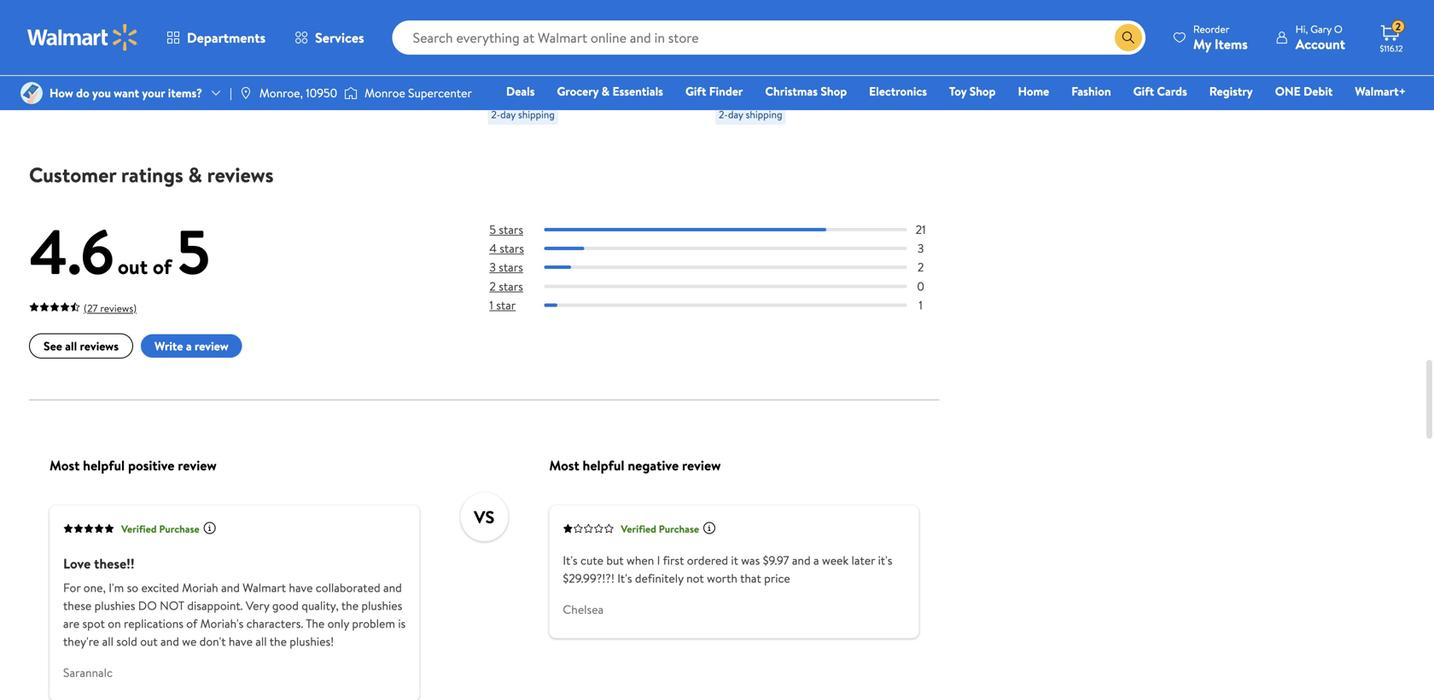 Task type: vqa. For each thing, say whether or not it's contained in the screenshot.
leftmost all
yes



Task type: locate. For each thing, give the bounding box(es) containing it.
1 horizontal spatial set
[[416, 54, 436, 73]]

3+ day shipping down 4-
[[36, 86, 104, 100]]

2 horizontal spatial pc
[[553, 54, 568, 73]]

pc inside passionfruit dinosaur plush toy stuffed animals for girls & boys, 4-pc set
[[81, 54, 95, 73]]

purchase up excited
[[159, 522, 200, 536]]

reviews)
[[100, 301, 137, 315]]

0 vertical spatial decoration
[[821, 73, 888, 91]]

shipping down with
[[295, 86, 332, 100]]

1 horizontal spatial a
[[814, 552, 819, 569]]

0 horizontal spatial passionfruit
[[32, 16, 126, 35]]

dancing
[[716, 91, 764, 110]]

4 progress bar from the top
[[544, 285, 907, 288]]

2-day shipping down finder
[[719, 107, 783, 122]]

2 passionfruit from the left
[[260, 16, 353, 35]]

gift right funny
[[895, 91, 918, 110]]

3 down 4
[[490, 259, 496, 276]]

plush up items?
[[185, 16, 216, 35]]

and
[[792, 552, 811, 569], [221, 580, 240, 596], [383, 580, 402, 596], [161, 633, 179, 650]]

have down moriah's
[[229, 633, 253, 650]]

stars up 4 stars
[[499, 221, 523, 238]]

2 girls from the left
[[401, 35, 428, 54]]

5- right bag,
[[386, 54, 398, 73]]

2 horizontal spatial for
[[716, 110, 733, 129]]

one,
[[83, 580, 106, 596]]

day down boys
[[278, 86, 293, 100]]

supercenter
[[408, 84, 472, 101]]

 image right |
[[239, 86, 253, 100]]

2 2- from the left
[[719, 107, 728, 122]]

review right negative
[[682, 456, 721, 475]]

reorder my items
[[1194, 22, 1248, 53]]

have
[[289, 580, 313, 596], [229, 633, 253, 650]]

pc down walmart image
[[81, 54, 95, 73]]

review right the positive
[[178, 456, 217, 475]]

for up monroe
[[380, 35, 398, 54]]

2 3+ from the left
[[264, 86, 275, 100]]

3 down 21
[[918, 240, 924, 257]]

2- down deals link
[[491, 107, 500, 122]]

plushies up 'problem'
[[362, 597, 402, 614]]

1 horizontal spatial 2-
[[719, 107, 728, 122]]

gift for gift cards
[[1134, 83, 1154, 99]]

verified purchase information image up moriah
[[203, 521, 217, 535]]

6
[[542, 79, 548, 94]]

day left the do
[[50, 86, 65, 100]]

they're
[[63, 633, 99, 650]]

0 horizontal spatial 5
[[177, 208, 210, 294]]

1 verified purchase from the left
[[121, 522, 200, 536]]

verified purchase up the these!!
[[121, 522, 200, 536]]

product group containing passionfruit dinosaur plush toy stuffed animals for girls & boys, 4-pc set
[[32, 0, 236, 131]]

0 horizontal spatial shop
[[821, 83, 847, 99]]

progress bar
[[544, 228, 907, 231], [544, 247, 907, 250], [544, 266, 907, 269], [544, 285, 907, 288], [544, 303, 907, 307]]

0 horizontal spatial 3+
[[36, 86, 48, 100]]

for down finder
[[716, 110, 733, 129]]

out
[[118, 252, 148, 281], [140, 633, 158, 650]]

toys inside passionfruit stuffed unicorn plushie rainbow toys cute stuffed animals, 5-pc set
[[586, 35, 612, 54]]

deals
[[506, 83, 535, 99]]

1 vertical spatial a
[[814, 552, 819, 569]]

have up good
[[289, 580, 313, 596]]

0 horizontal spatial 2-
[[491, 107, 500, 122]]

reviews down the (27 at the top left of the page
[[80, 338, 119, 354]]

0 vertical spatial 3
[[770, 79, 776, 94]]

3 progress bar from the top
[[544, 266, 907, 269]]

progress bar for 21
[[544, 228, 907, 231]]

2 5- from the left
[[541, 54, 553, 73]]

toys up tabletop
[[743, 73, 768, 91]]

passionfruit for pc
[[488, 16, 581, 35]]

0 vertical spatial snowman
[[827, 16, 884, 35]]

was
[[741, 552, 760, 569]]

0 vertical spatial out
[[118, 252, 148, 281]]

sold
[[116, 633, 137, 650]]

verified purchase information image for most helpful positive review
[[203, 521, 217, 535]]

1 horizontal spatial passionfruit
[[260, 16, 353, 35]]

girls up items?
[[173, 35, 200, 54]]

0
[[917, 278, 925, 294]]

0 horizontal spatial of
[[153, 252, 172, 281]]

pc up grocery
[[553, 54, 568, 73]]

boys,
[[32, 54, 64, 73]]

gift left cards
[[1134, 83, 1154, 99]]

cute
[[615, 35, 644, 54]]

2 vertical spatial 3
[[490, 259, 496, 276]]

helpful for negative
[[583, 456, 625, 475]]

gift
[[686, 83, 706, 99], [1134, 83, 1154, 99], [895, 91, 918, 110]]

1 horizontal spatial dinosaur
[[357, 16, 409, 35]]

finder
[[709, 83, 743, 99]]

2 stars
[[490, 278, 523, 294]]

1 pc from the left
[[81, 54, 95, 73]]

plush up monroe supercenter
[[412, 16, 444, 35]]

5- up 6
[[541, 54, 553, 73]]

set inside passionfruit stuffed unicorn plushie rainbow toys cute stuffed animals, 5-pc set
[[571, 54, 591, 73]]

passionfruit up with
[[260, 16, 353, 35]]

1 horizontal spatial helpful
[[583, 456, 625, 475]]

home link
[[1011, 82, 1057, 100]]

the down the characters.
[[270, 633, 287, 650]]

1 horizontal spatial 2-day shipping
[[719, 107, 783, 122]]

a left week
[[814, 552, 819, 569]]

1 3+ day shipping from the left
[[36, 86, 104, 100]]

1 horizontal spatial for
[[380, 35, 398, 54]]

1 1 from the left
[[490, 297, 493, 313]]

0 horizontal spatial all
[[65, 338, 77, 354]]

1 vertical spatial 3
[[918, 240, 924, 257]]

0 horizontal spatial toys
[[586, 35, 612, 54]]

i
[[657, 552, 660, 569]]

and right $9.97
[[792, 552, 811, 569]]

cards
[[1157, 83, 1187, 99]]

2 purchase from the left
[[659, 522, 699, 536]]

gift cards
[[1134, 83, 1187, 99]]

1 horizontal spatial all
[[102, 633, 114, 650]]

most for most helpful positive review
[[50, 456, 80, 475]]

0 vertical spatial of
[[153, 252, 172, 281]]

1 vertical spatial the
[[270, 633, 287, 650]]

0 horizontal spatial set
[[99, 54, 118, 73]]

0 horizontal spatial 2-day shipping
[[491, 107, 555, 122]]

girls up monroe supercenter
[[401, 35, 428, 54]]

& up supercenter
[[431, 35, 440, 54]]

for inside passionfruit dinosaur plush toy stuffed animals for girls & boys, 4-pc set
[[152, 35, 170, 54]]

0 horizontal spatial helpful
[[83, 456, 125, 475]]

1 vertical spatial 2
[[918, 259, 924, 276]]

1 horizontal spatial it's
[[618, 570, 632, 587]]

for up the your
[[152, 35, 170, 54]]

1 progress bar from the top
[[544, 228, 907, 231]]

shop inside toy shop link
[[970, 83, 996, 99]]

0 horizontal spatial doll
[[716, 73, 740, 91]]

2 most from the left
[[549, 456, 580, 475]]

it's left cute
[[563, 552, 578, 569]]

out down "replications" at the left bottom of page
[[140, 633, 158, 650]]

1 star
[[490, 297, 516, 313]]

we
[[182, 633, 197, 650]]

& inside passionfruit dinosaur plush toy stuffed animals for girls & boys with carry bag, 5-pc set
[[431, 35, 440, 54]]

shipping
[[68, 86, 104, 100], [295, 86, 332, 100], [518, 107, 555, 122], [746, 107, 783, 122]]

write
[[155, 338, 183, 354]]

departments button
[[152, 17, 280, 58]]

for inside electric christmas snowman spinning christmas electric singing plush doll snowman plush doll toys novelty decoration dancing snowman toys funny gift for tabletop party decoration
[[716, 110, 733, 129]]

for for bag,
[[380, 35, 398, 54]]

2 dinosaur from the left
[[357, 16, 409, 35]]

1 girls from the left
[[173, 35, 200, 54]]

i'm
[[109, 580, 124, 596]]

a inside it's cute but when i first ordered it was $9.97 and a week later it's $29.99?!?! it's definitely not worth that price
[[814, 552, 819, 569]]

2 up 1 star
[[490, 278, 496, 294]]

3+ left how
[[36, 86, 48, 100]]

0 vertical spatial the
[[341, 597, 359, 614]]

1 purchase from the left
[[159, 522, 200, 536]]

1 horizontal spatial animals
[[331, 35, 377, 54]]

0 vertical spatial reviews
[[207, 161, 274, 189]]

plushies
[[94, 597, 135, 614], [362, 597, 402, 614]]

verified purchase for negative
[[621, 522, 699, 536]]

love these!! for one, i'm so excited moriah and walmart have collaborated and these plushies do not disappoint.  very good quality, the plushies are spot on replications of moriah's characters. the only problem is they're all sold out and we don't have all the plushies!
[[63, 554, 406, 650]]

1 horizontal spatial of
[[186, 615, 197, 632]]

2 animals from the left
[[331, 35, 377, 54]]

stars
[[499, 221, 523, 238], [500, 240, 524, 257], [499, 259, 523, 276], [499, 278, 523, 294]]

all right "see"
[[65, 338, 77, 354]]

walmart+ link
[[1348, 82, 1414, 100]]

toy left 4-
[[32, 35, 52, 54]]

set inside passionfruit dinosaur plush toy stuffed animals for girls & boys, 4-pc set
[[99, 54, 118, 73]]

doll
[[797, 54, 821, 73], [716, 73, 740, 91]]

2 1 from the left
[[919, 297, 923, 313]]

shop left home
[[970, 83, 996, 99]]

1 horizontal spatial most
[[549, 456, 580, 475]]

verified purchase information image
[[203, 521, 217, 535], [703, 521, 716, 535]]

toy inside passionfruit dinosaur plush toy stuffed animals for girls & boys, 4-pc set
[[32, 35, 52, 54]]

gift for gift finder
[[686, 83, 706, 99]]

0 horizontal spatial reviews
[[80, 338, 119, 354]]

2 vertical spatial 2
[[490, 278, 496, 294]]

1 horizontal spatial plushies
[[362, 597, 402, 614]]

verified up the these!!
[[121, 522, 157, 536]]

all left sold
[[102, 633, 114, 650]]

0 vertical spatial have
[[289, 580, 313, 596]]

1 horizontal spatial reviews
[[207, 161, 274, 189]]

1 horizontal spatial verified purchase information image
[[703, 521, 716, 535]]

monroe, 10950
[[259, 84, 337, 101]]

1 animals from the left
[[103, 35, 149, 54]]

4 product group from the left
[[716, 0, 919, 131]]

passionfruit dinosaur plush toy stuffed animals for girls & boys, 4-pc set
[[32, 16, 216, 73]]

see all reviews
[[44, 338, 119, 354]]

0 horizontal spatial for
[[152, 35, 170, 54]]

of up we
[[186, 615, 197, 632]]

&
[[204, 35, 213, 54], [431, 35, 440, 54], [602, 83, 610, 99], [188, 161, 202, 189]]

shop right novelty on the right top of the page
[[821, 83, 847, 99]]

2 vertical spatial snowman
[[767, 91, 824, 110]]

1 horizontal spatial shop
[[970, 83, 996, 99]]

for inside passionfruit dinosaur plush toy stuffed animals for girls & boys with carry bag, 5-pc set
[[380, 35, 398, 54]]

0 horizontal spatial a
[[186, 338, 192, 354]]

0 horizontal spatial 3
[[490, 259, 496, 276]]

1 horizontal spatial toy
[[260, 35, 280, 54]]

stuffed inside passionfruit dinosaur plush toy stuffed animals for girls & boys with carry bag, 5-pc set
[[283, 35, 328, 54]]

2 up the $116.12
[[1396, 19, 1401, 34]]

plush inside passionfruit dinosaur plush toy stuffed animals for girls & boys with carry bag, 5-pc set
[[412, 16, 444, 35]]

reviews down |
[[207, 161, 274, 189]]

toys left funny
[[827, 91, 853, 110]]

stars for 4 stars
[[500, 240, 524, 257]]

2- down finder
[[719, 107, 728, 122]]

electric up funny
[[832, 35, 878, 54]]

2 verified from the left
[[621, 522, 657, 536]]

3+
[[36, 86, 48, 100], [264, 86, 275, 100]]

product group
[[32, 0, 236, 131], [260, 0, 464, 131], [488, 0, 692, 131], [716, 0, 919, 131]]

0 horizontal spatial plushies
[[94, 597, 135, 614]]

day down finder
[[728, 107, 743, 122]]

1 plushies from the left
[[94, 597, 135, 614]]

snowman
[[827, 16, 884, 35], [824, 54, 881, 73], [767, 91, 824, 110]]

2 product group from the left
[[260, 0, 464, 131]]

1 dinosaur from the left
[[129, 16, 181, 35]]

0 horizontal spatial verified
[[121, 522, 157, 536]]

2- for passionfruit stuffed unicorn plushie rainbow toys cute stuffed animals, 5-pc set
[[491, 107, 500, 122]]

passionfruit inside passionfruit dinosaur plush toy stuffed animals for girls & boys, 4-pc set
[[32, 16, 126, 35]]

shop for christmas shop
[[821, 83, 847, 99]]

toys left 'cute'
[[586, 35, 612, 54]]

review for most helpful positive review
[[178, 456, 217, 475]]

verified purchase for positive
[[121, 522, 200, 536]]

& inside passionfruit dinosaur plush toy stuffed animals for girls & boys, 4-pc set
[[204, 35, 213, 54]]

purchase for negative
[[659, 522, 699, 536]]

2-day shipping
[[491, 107, 555, 122], [719, 107, 783, 122]]

1 horizontal spatial 3+
[[264, 86, 275, 100]]

0 horizontal spatial  image
[[20, 82, 43, 104]]

0 horizontal spatial most
[[50, 456, 80, 475]]

1 horizontal spatial gift
[[895, 91, 918, 110]]

& left boys
[[204, 35, 213, 54]]

product group containing passionfruit stuffed unicorn plushie rainbow toys cute stuffed animals, 5-pc set
[[488, 0, 692, 131]]

2 verified purchase information image from the left
[[703, 521, 716, 535]]

3+ down boys
[[264, 86, 275, 100]]

2- for electric christmas snowman spinning christmas electric singing plush doll snowman plush doll toys novelty decoration dancing snowman toys funny gift for tabletop party decoration
[[719, 107, 728, 122]]

2 set from the left
[[416, 54, 436, 73]]

are
[[63, 615, 80, 632]]

purchase up the first
[[659, 522, 699, 536]]

1 2-day shipping from the left
[[491, 107, 555, 122]]

a right write
[[186, 338, 192, 354]]

Walmart Site-Wide search field
[[392, 20, 1146, 55]]

0 horizontal spatial purchase
[[159, 522, 200, 536]]

set up monroe supercenter
[[416, 54, 436, 73]]

3 up tabletop
[[770, 79, 776, 94]]

1 horizontal spatial 5-
[[541, 54, 553, 73]]

spinning
[[716, 35, 766, 54]]

3 pc from the left
[[553, 54, 568, 73]]

1 horizontal spatial the
[[341, 597, 359, 614]]

definitely
[[635, 570, 684, 587]]

2 verified purchase from the left
[[621, 522, 699, 536]]

my
[[1194, 35, 1212, 53]]

toy shop
[[950, 83, 996, 99]]

1 horizontal spatial 1
[[919, 297, 923, 313]]

animals inside passionfruit dinosaur plush toy stuffed animals for girls & boys with carry bag, 5-pc set
[[331, 35, 377, 54]]

0 horizontal spatial verified purchase
[[121, 522, 200, 536]]

1 3+ from the left
[[36, 86, 48, 100]]

0 horizontal spatial 3+ day shipping
[[36, 86, 104, 100]]

1 helpful from the left
[[83, 456, 125, 475]]

stars for 2 stars
[[499, 278, 523, 294]]

spot
[[82, 615, 105, 632]]

helpful left the positive
[[83, 456, 125, 475]]

dinosaur up the your
[[129, 16, 181, 35]]

review right write
[[195, 338, 229, 354]]

verified up when
[[621, 522, 657, 536]]

reorder
[[1194, 22, 1230, 36]]

review
[[195, 338, 229, 354], [178, 456, 217, 475], [682, 456, 721, 475]]

is
[[398, 615, 406, 632]]

walmart image
[[27, 24, 138, 51]]

pc inside passionfruit dinosaur plush toy stuffed animals for girls & boys with carry bag, 5-pc set
[[398, 54, 413, 73]]

dinosaur up bag,
[[357, 16, 409, 35]]

it's down 'but' on the left bottom
[[618, 570, 632, 587]]

1 shop from the left
[[821, 83, 847, 99]]

4
[[490, 240, 497, 257]]

passionfruit
[[32, 16, 126, 35], [260, 16, 353, 35], [488, 16, 581, 35]]

animals
[[103, 35, 149, 54], [331, 35, 377, 54]]

0 horizontal spatial toy
[[32, 35, 52, 54]]

3 product group from the left
[[488, 0, 692, 131]]

electric up singing
[[716, 16, 761, 35]]

2 3+ day shipping from the left
[[264, 86, 332, 100]]

these!!
[[94, 554, 135, 573]]

of up write
[[153, 252, 172, 281]]

1 set from the left
[[99, 54, 118, 73]]

0 horizontal spatial gift
[[686, 83, 706, 99]]

shop inside christmas shop link
[[821, 83, 847, 99]]

2 horizontal spatial passionfruit
[[488, 16, 581, 35]]

1 horizontal spatial girls
[[401, 35, 428, 54]]

fashion link
[[1064, 82, 1119, 100]]

3 passionfruit from the left
[[488, 16, 581, 35]]

1 horizontal spatial verified purchase
[[621, 522, 699, 536]]

do
[[138, 597, 157, 614]]

0 horizontal spatial 1
[[490, 297, 493, 313]]

2 up 0
[[918, 259, 924, 276]]

girls inside passionfruit dinosaur plush toy stuffed animals for girls & boys, 4-pc set
[[173, 35, 200, 54]]

1 for 1 star
[[490, 297, 493, 313]]

verified purchase up i
[[621, 522, 699, 536]]

dinosaur inside passionfruit dinosaur plush toy stuffed animals for girls & boys with carry bag, 5-pc set
[[357, 16, 409, 35]]

toy right electronics
[[950, 83, 967, 99]]

deals link
[[499, 82, 543, 100]]

0 vertical spatial it's
[[563, 552, 578, 569]]

pc up monroe supercenter
[[398, 54, 413, 73]]

0 horizontal spatial girls
[[173, 35, 200, 54]]

rainbow
[[533, 35, 583, 54]]

animals inside passionfruit dinosaur plush toy stuffed animals for girls & boys, 4-pc set
[[103, 35, 149, 54]]

stars down 3 stars
[[499, 278, 523, 294]]

2 helpful from the left
[[583, 456, 625, 475]]

3+ for passionfruit dinosaur plush toy stuffed animals for girls & boys, 4-pc set
[[36, 86, 48, 100]]

gift inside electric christmas snowman spinning christmas electric singing plush doll snowman plush doll toys novelty decoration dancing snowman toys funny gift for tabletop party decoration
[[895, 91, 918, 110]]

search icon image
[[1122, 31, 1135, 44]]

girls
[[173, 35, 200, 54], [401, 35, 428, 54]]

girls inside passionfruit dinosaur plush toy stuffed animals for girls & boys with carry bag, 5-pc set
[[401, 35, 428, 54]]

1 horizontal spatial doll
[[797, 54, 821, 73]]

stars right 4
[[500, 240, 524, 257]]

stars down 4 stars
[[499, 259, 523, 276]]

electric
[[716, 16, 761, 35], [832, 35, 878, 54]]

 image for monroe, 10950
[[239, 86, 253, 100]]

out up reviews)
[[118, 252, 148, 281]]

passionfruit for 4-
[[32, 16, 126, 35]]

2 pc from the left
[[398, 54, 413, 73]]

2-day shipping down deals
[[491, 107, 555, 122]]

with
[[292, 54, 317, 73]]

passionfruit inside passionfruit stuffed unicorn plushie rainbow toys cute stuffed animals, 5-pc set
[[488, 16, 581, 35]]

helpful left negative
[[583, 456, 625, 475]]

passionfruit stuffed unicorn plushie rainbow toys cute stuffed animals, 5-pc set
[[488, 16, 692, 73]]

1 horizontal spatial pc
[[398, 54, 413, 73]]

2-day shipping for electric christmas snowman spinning christmas electric singing plush doll snowman plush doll toys novelty decoration dancing snowman toys funny gift for tabletop party decoration
[[719, 107, 783, 122]]

2 horizontal spatial all
[[256, 633, 267, 650]]

toys
[[586, 35, 612, 54], [743, 73, 768, 91], [827, 91, 853, 110]]

0 horizontal spatial it's
[[563, 552, 578, 569]]

worth
[[707, 570, 738, 587]]

0 horizontal spatial dinosaur
[[129, 16, 181, 35]]

4 stars
[[490, 240, 524, 257]]

plushies up the on
[[94, 597, 135, 614]]

dinosaur inside passionfruit dinosaur plush toy stuffed animals for girls & boys, 4-pc set
[[129, 16, 181, 35]]

3 set from the left
[[571, 54, 591, 73]]

1 passionfruit from the left
[[32, 16, 126, 35]]

dinosaur for bag,
[[357, 16, 409, 35]]

4-
[[67, 54, 81, 73]]

1 verified from the left
[[121, 522, 157, 536]]

grocery & essentials
[[557, 83, 663, 99]]

1 left star
[[490, 297, 493, 313]]

1 product group from the left
[[32, 0, 236, 131]]

stuffed
[[584, 16, 629, 35], [56, 35, 100, 54], [283, 35, 328, 54], [647, 35, 692, 54]]

set up the you at the top
[[99, 54, 118, 73]]

3+ for passionfruit dinosaur plush toy stuffed animals for girls & boys with carry bag, 5-pc set
[[264, 86, 275, 100]]

good
[[272, 597, 299, 614]]

0 horizontal spatial pc
[[81, 54, 95, 73]]

1 vertical spatial out
[[140, 633, 158, 650]]

0 horizontal spatial the
[[270, 633, 287, 650]]

verified purchase information image for most helpful negative review
[[703, 521, 716, 535]]

quality,
[[302, 597, 339, 614]]

toy inside passionfruit dinosaur plush toy stuffed animals for girls & boys with carry bag, 5-pc set
[[260, 35, 280, 54]]

verified for positive
[[121, 522, 157, 536]]

0 vertical spatial a
[[186, 338, 192, 354]]

all inside see all reviews link
[[65, 338, 77, 354]]

shipping down 4-
[[68, 86, 104, 100]]

0 horizontal spatial animals
[[103, 35, 149, 54]]

 image
[[344, 85, 358, 102]]

gift left finder
[[686, 83, 706, 99]]

& right ratings
[[188, 161, 202, 189]]

 image left how
[[20, 82, 43, 104]]

verified purchase information image up ordered
[[703, 521, 716, 535]]

1 5- from the left
[[386, 54, 398, 73]]

christmas
[[764, 16, 824, 35], [769, 35, 829, 54], [765, 83, 818, 99]]

2 horizontal spatial 2
[[1396, 19, 1401, 34]]

for for set
[[152, 35, 170, 54]]

progress bar for 0
[[544, 285, 907, 288]]

1 verified purchase information image from the left
[[203, 521, 217, 535]]

 image
[[20, 82, 43, 104], [239, 86, 253, 100]]

2 shop from the left
[[970, 83, 996, 99]]

day
[[50, 86, 65, 100], [278, 86, 293, 100], [500, 107, 516, 122], [728, 107, 743, 122]]

passionfruit inside passionfruit dinosaur plush toy stuffed animals for girls & boys with carry bag, 5-pc set
[[260, 16, 353, 35]]

1 most from the left
[[50, 456, 80, 475]]

5 progress bar from the top
[[544, 303, 907, 307]]

1 vertical spatial snowman
[[824, 54, 881, 73]]

and up is on the bottom left of page
[[383, 580, 402, 596]]

the down collaborated
[[341, 597, 359, 614]]

2 progress bar from the top
[[544, 247, 907, 250]]

1 horizontal spatial 3+ day shipping
[[264, 86, 332, 100]]

2 horizontal spatial gift
[[1134, 83, 1154, 99]]

0 horizontal spatial 5-
[[386, 54, 398, 73]]

2 2-day shipping from the left
[[719, 107, 783, 122]]

most for most helpful negative review
[[549, 456, 580, 475]]

3+ day shipping down with
[[264, 86, 332, 100]]

1 down 0
[[919, 297, 923, 313]]

passionfruit up 4-
[[32, 16, 126, 35]]

verified purchase
[[121, 522, 200, 536], [621, 522, 699, 536]]

1 2- from the left
[[491, 107, 500, 122]]

1 horizontal spatial 3
[[770, 79, 776, 94]]

3+ day shipping for 4-
[[36, 86, 104, 100]]



Task type: describe. For each thing, give the bounding box(es) containing it.
home
[[1018, 83, 1050, 99]]

hi, gary o account
[[1296, 22, 1346, 53]]

0 horizontal spatial electric
[[716, 16, 761, 35]]

1 horizontal spatial electric
[[832, 35, 878, 54]]

helpful for positive
[[83, 456, 125, 475]]

price
[[764, 570, 790, 587]]

2 horizontal spatial 3
[[918, 240, 924, 257]]

dinosaur for set
[[129, 16, 181, 35]]

1 vertical spatial reviews
[[80, 338, 119, 354]]

stars for 3 stars
[[499, 259, 523, 276]]

moriah's
[[200, 615, 244, 632]]

but
[[607, 552, 624, 569]]

christmas inside christmas shop link
[[765, 83, 818, 99]]

day down deals
[[500, 107, 516, 122]]

and inside it's cute but when i first ordered it was $9.97 and a week later it's $29.99?!?! it's definitely not worth that price
[[792, 552, 811, 569]]

so
[[127, 580, 138, 596]]

the
[[306, 615, 325, 632]]

1 horizontal spatial have
[[289, 580, 313, 596]]

funny
[[856, 91, 892, 110]]

disappoint.
[[187, 597, 243, 614]]

passionfruit for with
[[260, 16, 353, 35]]

stars for 5 stars
[[499, 221, 523, 238]]

christmas shop
[[765, 83, 847, 99]]

product group containing electric christmas snowman spinning christmas electric singing plush doll snowman plush doll toys novelty decoration dancing snowman toys funny gift for tabletop party decoration
[[716, 0, 919, 131]]

& right grocery
[[602, 83, 610, 99]]

and up the disappoint.
[[221, 580, 240, 596]]

boys
[[260, 54, 288, 73]]

purchase for positive
[[159, 522, 200, 536]]

customer ratings & reviews
[[29, 161, 274, 189]]

tabletop
[[736, 110, 787, 129]]

animals for bag,
[[331, 35, 377, 54]]

positive
[[128, 456, 175, 475]]

out inside love these!! for one, i'm so excited moriah and walmart have collaborated and these plushies do not disappoint.  very good quality, the plushies are spot on replications of moriah's characters. the only problem is they're all sold out and we don't have all the plushies!
[[140, 633, 158, 650]]

collaborated
[[316, 580, 380, 596]]

carry
[[320, 54, 353, 73]]

of inside 4.6 out of 5
[[153, 252, 172, 281]]

electronics
[[869, 83, 927, 99]]

it's
[[878, 552, 893, 569]]

girls for passionfruit dinosaur plush toy stuffed animals for girls & boys with carry bag, 5-pc set
[[401, 35, 428, 54]]

christmas shop link
[[758, 82, 855, 100]]

problem
[[352, 615, 395, 632]]

want
[[114, 84, 139, 101]]

toy for boys,
[[32, 35, 52, 54]]

it's cute but when i first ordered it was $9.97 and a week later it's $29.99?!?! it's definitely not worth that price
[[563, 552, 893, 587]]

plush up christmas shop
[[762, 54, 793, 73]]

negative
[[628, 456, 679, 475]]

walmart+
[[1355, 83, 1406, 99]]

1 vertical spatial it's
[[618, 570, 632, 587]]

passionfruit dinosaur plush toy stuffed animals for girls & boys with carry bag, 5-pc set
[[260, 16, 444, 73]]

shop for toy shop
[[970, 83, 996, 99]]

most helpful negative review
[[549, 456, 721, 475]]

 image for how do you want your items?
[[20, 82, 43, 104]]

do
[[76, 84, 89, 101]]

21
[[916, 221, 926, 238]]

later
[[852, 552, 875, 569]]

see all reviews link
[[29, 333, 133, 359]]

2-day shipping for passionfruit stuffed unicorn plushie rainbow toys cute stuffed animals, 5-pc set
[[491, 107, 555, 122]]

gary
[[1311, 22, 1332, 36]]

customer
[[29, 161, 116, 189]]

account
[[1296, 35, 1346, 53]]

your
[[142, 84, 165, 101]]

pc inside passionfruit stuffed unicorn plushie rainbow toys cute stuffed animals, 5-pc set
[[553, 54, 568, 73]]

1 vertical spatial have
[[229, 633, 253, 650]]

progress bar for 3
[[544, 247, 907, 250]]

week
[[822, 552, 849, 569]]

not
[[160, 597, 184, 614]]

2 horizontal spatial toys
[[827, 91, 853, 110]]

2 horizontal spatial toy
[[950, 83, 967, 99]]

moriah
[[182, 580, 218, 596]]

$9.97
[[763, 552, 789, 569]]

toy for boys
[[260, 35, 280, 54]]

and left we
[[161, 633, 179, 650]]

bag,
[[357, 54, 382, 73]]

5- inside passionfruit dinosaur plush toy stuffed animals for girls & boys with carry bag, 5-pc set
[[386, 54, 398, 73]]

1 vertical spatial decoration
[[825, 110, 891, 129]]

monroe supercenter
[[365, 84, 472, 101]]

review for most helpful negative review
[[682, 456, 721, 475]]

party
[[790, 110, 821, 129]]

items?
[[168, 84, 202, 101]]

shipping down deals
[[518, 107, 555, 122]]

1 for 1
[[919, 297, 923, 313]]

$116.12
[[1380, 43, 1403, 54]]

4.6
[[29, 208, 114, 294]]

gift finder link
[[678, 82, 751, 100]]

stuffed inside passionfruit dinosaur plush toy stuffed animals for girls & boys, 4-pc set
[[56, 35, 100, 54]]

hi,
[[1296, 22, 1308, 36]]

walmart
[[243, 580, 286, 596]]

electronics link
[[862, 82, 935, 100]]

o
[[1334, 22, 1343, 36]]

cute
[[581, 552, 604, 569]]

Search search field
[[392, 20, 1146, 55]]

animals for set
[[103, 35, 149, 54]]

for
[[63, 580, 81, 596]]

novelty
[[772, 73, 818, 91]]

of inside love these!! for one, i'm so excited moriah and walmart have collaborated and these plushies do not disappoint.  very good quality, the plushies are spot on replications of moriah's characters. the only problem is they're all sold out and we don't have all the plushies!
[[186, 615, 197, 632]]

replications
[[124, 615, 184, 632]]

progress bar for 2
[[544, 266, 907, 269]]

excited
[[141, 580, 179, 596]]

on
[[108, 615, 121, 632]]

debit
[[1304, 83, 1333, 99]]

plushies!
[[290, 633, 334, 650]]

1 horizontal spatial 5
[[490, 221, 496, 238]]

gift cards link
[[1126, 82, 1195, 100]]

set inside passionfruit dinosaur plush toy stuffed animals for girls & boys with carry bag, 5-pc set
[[416, 54, 436, 73]]

3+ day shipping for with
[[264, 86, 332, 100]]

verified for negative
[[621, 522, 657, 536]]

shipping left party on the top right
[[746, 107, 783, 122]]

essentials
[[613, 83, 663, 99]]

these
[[63, 597, 92, 614]]

1 horizontal spatial 2
[[918, 259, 924, 276]]

plush up the electronics link
[[884, 54, 916, 73]]

how do you want your items?
[[50, 84, 202, 101]]

chelsea
[[563, 601, 604, 618]]

first
[[663, 552, 684, 569]]

that
[[740, 570, 761, 587]]

progress bar for 1
[[544, 303, 907, 307]]

grocery
[[557, 83, 599, 99]]

10950
[[306, 84, 337, 101]]

5 stars
[[490, 221, 523, 238]]

monroe,
[[259, 84, 303, 101]]

vs
[[474, 505, 495, 529]]

|
[[230, 84, 232, 101]]

0 vertical spatial 2
[[1396, 19, 1401, 34]]

product group containing passionfruit dinosaur plush toy stuffed animals for girls & boys with carry bag, 5-pc set
[[260, 0, 464, 131]]

sarannalc
[[63, 664, 113, 681]]

out inside 4.6 out of 5
[[118, 252, 148, 281]]

5- inside passionfruit stuffed unicorn plushie rainbow toys cute stuffed animals, 5-pc set
[[541, 54, 553, 73]]

write a review link
[[140, 333, 243, 359]]

girls for passionfruit dinosaur plush toy stuffed animals for girls & boys, 4-pc set
[[173, 35, 200, 54]]

(27 reviews)
[[84, 301, 137, 315]]

2 plushies from the left
[[362, 597, 402, 614]]

ordered
[[687, 552, 728, 569]]

very
[[246, 597, 269, 614]]

toy shop link
[[942, 82, 1004, 100]]

fashion
[[1072, 83, 1111, 99]]

0 horizontal spatial 2
[[490, 278, 496, 294]]

(27
[[84, 301, 98, 315]]

1 horizontal spatial toys
[[743, 73, 768, 91]]

electric christmas snowman spinning christmas electric singing plush doll snowman plush doll toys novelty decoration dancing snowman toys funny gift for tabletop party decoration
[[716, 16, 918, 129]]

only
[[328, 615, 349, 632]]

plush inside passionfruit dinosaur plush toy stuffed animals for girls & boys, 4-pc set
[[185, 16, 216, 35]]



